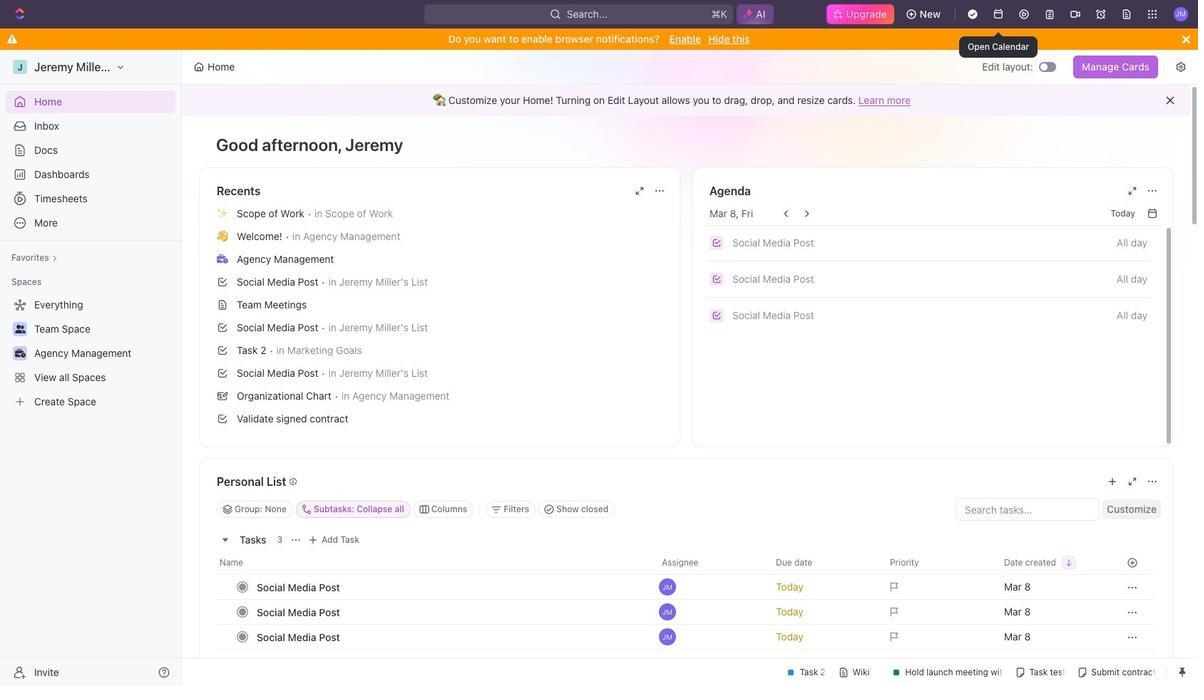 Task type: vqa. For each thing, say whether or not it's contained in the screenshot.
cell
no



Task type: describe. For each thing, give the bounding box(es) containing it.
0 vertical spatial business time image
[[217, 255, 228, 264]]

Search tasks... text field
[[957, 499, 1099, 521]]

sidebar navigation
[[0, 50, 185, 687]]

tree inside sidebar navigation
[[6, 294, 175, 414]]

business time image inside tree
[[15, 350, 25, 358]]



Task type: locate. For each thing, give the bounding box(es) containing it.
alert
[[182, 85, 1191, 116]]

1 vertical spatial business time image
[[15, 350, 25, 358]]

jeremy miller's workspace, , element
[[13, 60, 27, 74]]

business time image
[[217, 255, 228, 264], [15, 350, 25, 358]]

tree
[[6, 294, 175, 414]]

1 horizontal spatial business time image
[[217, 255, 228, 264]]

0 horizontal spatial business time image
[[15, 350, 25, 358]]

user group image
[[15, 325, 25, 334]]



